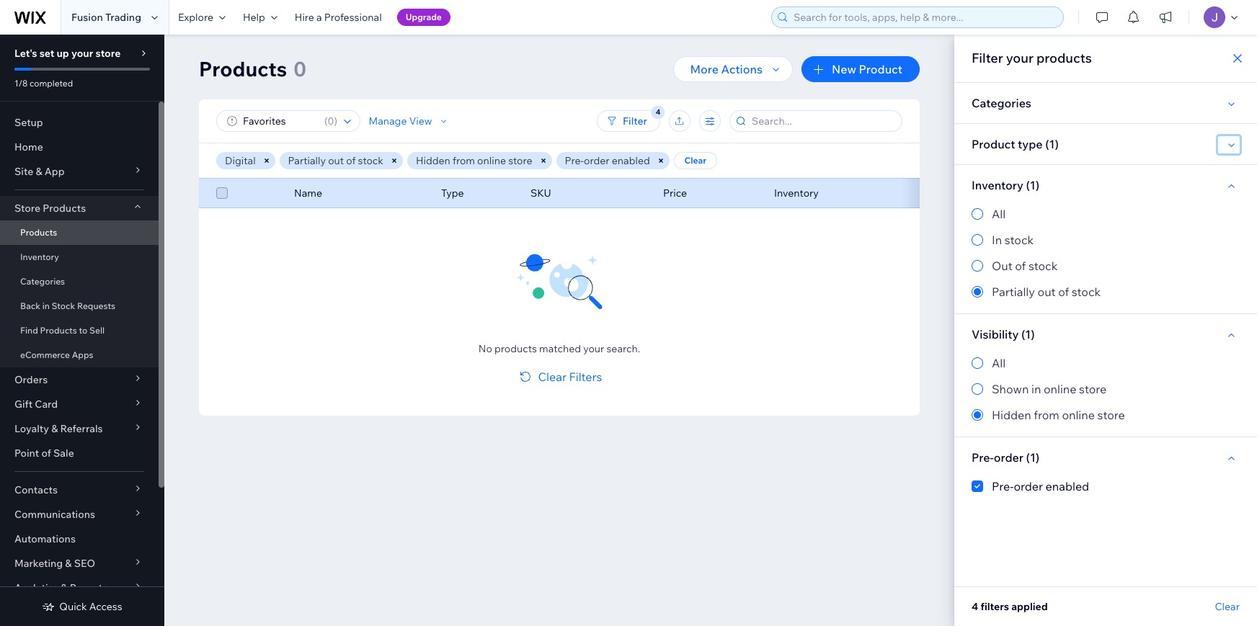 Task type: describe. For each thing, give the bounding box(es) containing it.
new product button
[[802, 56, 920, 82]]

inventory link
[[0, 245, 159, 270]]

pre- inside option
[[992, 479, 1014, 494]]

in stock
[[992, 233, 1034, 247]]

site & app
[[14, 165, 65, 178]]

in for stock
[[42, 301, 50, 311]]

0 vertical spatial clear button
[[674, 152, 717, 169]]

1 vertical spatial order
[[994, 451, 1024, 465]]

partially out of stock inside option group
[[992, 285, 1101, 299]]

0 horizontal spatial hidden
[[416, 154, 450, 167]]

0 horizontal spatial enabled
[[612, 154, 650, 167]]

automations
[[14, 533, 76, 546]]

store inside sidebar element
[[95, 47, 121, 60]]

& for site
[[36, 165, 42, 178]]

home
[[14, 141, 43, 154]]

products 0
[[199, 56, 306, 81]]

& for marketing
[[65, 557, 72, 570]]

of inside sidebar element
[[41, 447, 51, 460]]

products link
[[0, 221, 159, 245]]

pre-order enabled inside option
[[992, 479, 1089, 494]]

site
[[14, 165, 33, 178]]

filter button
[[597, 110, 660, 132]]

back in stock requests
[[20, 301, 115, 311]]

ecommerce apps link
[[0, 343, 159, 368]]

marketing & seo button
[[0, 551, 159, 576]]

up
[[57, 47, 69, 60]]

analytics & reports
[[14, 582, 108, 595]]

apps
[[72, 350, 93, 360]]

let's set up your store
[[14, 47, 121, 60]]

products down "help"
[[199, 56, 287, 81]]

stock
[[52, 301, 75, 311]]

1 vertical spatial clear button
[[1215, 600, 1240, 613]]

in for online
[[1032, 382, 1041, 396]]

products inside 'link'
[[40, 325, 77, 336]]

Pre-order enabled checkbox
[[972, 478, 1240, 495]]

clear for clear button to the bottom
[[1215, 600, 1240, 613]]

Search for tools, apps, help & more... field
[[789, 7, 1059, 27]]

hire
[[295, 11, 314, 24]]

applied
[[1012, 600, 1048, 613]]

gift card button
[[0, 392, 159, 417]]

type
[[441, 187, 464, 200]]

professional
[[324, 11, 382, 24]]

0 vertical spatial out
[[328, 154, 344, 167]]

sku
[[531, 187, 551, 200]]

1 vertical spatial online
[[1044, 382, 1077, 396]]

option group for visibility (1)
[[972, 355, 1240, 424]]

your for search.
[[583, 342, 604, 355]]

product type (1)
[[972, 137, 1059, 151]]

price
[[663, 187, 687, 200]]

1/8
[[14, 78, 28, 89]]

more actions button
[[673, 56, 793, 82]]

trading
[[105, 11, 141, 24]]

digital
[[225, 154, 256, 167]]

out inside option group
[[1038, 285, 1056, 299]]

(1) down the 'shown in online store'
[[1026, 451, 1040, 465]]

hidden inside option group
[[992, 408, 1031, 422]]

manage view button
[[369, 115, 450, 128]]

& for loyalty
[[51, 422, 58, 435]]

ecommerce apps
[[20, 350, 93, 360]]

1 horizontal spatial product
[[972, 137, 1015, 151]]

back in stock requests link
[[0, 294, 159, 319]]

matched
[[539, 342, 581, 355]]

filters
[[569, 370, 602, 384]]

upgrade button
[[397, 9, 450, 26]]

marketing
[[14, 557, 63, 570]]

setup
[[14, 116, 43, 129]]

visibility (1)
[[972, 327, 1035, 342]]

set
[[39, 47, 54, 60]]

contacts button
[[0, 478, 159, 502]]

filters
[[981, 600, 1009, 613]]

new
[[832, 62, 856, 76]]

find
[[20, 325, 38, 336]]

pre-order (1)
[[972, 451, 1040, 465]]

point of sale link
[[0, 441, 159, 466]]

quick
[[59, 600, 87, 613]]

(
[[324, 115, 328, 128]]

0 vertical spatial order
[[584, 154, 610, 167]]

manage
[[369, 115, 407, 128]]

filter your products
[[972, 50, 1092, 66]]

store products
[[14, 202, 86, 215]]

1/8 completed
[[14, 78, 73, 89]]

inventory inside sidebar element
[[20, 252, 59, 262]]

upgrade
[[406, 12, 442, 22]]

communications
[[14, 508, 95, 521]]

referrals
[[60, 422, 103, 435]]

communications button
[[0, 502, 159, 527]]

analytics & reports button
[[0, 576, 159, 600]]

quick access
[[59, 600, 122, 613]]

let's
[[14, 47, 37, 60]]

0 vertical spatial online
[[477, 154, 506, 167]]

clear for topmost clear button
[[685, 155, 706, 166]]

loyalty & referrals button
[[0, 417, 159, 441]]

your for store
[[71, 47, 93, 60]]

gift
[[14, 398, 33, 411]]

requests
[[77, 301, 115, 311]]

more
[[690, 62, 719, 76]]

0 horizontal spatial clear
[[538, 370, 567, 384]]

sale
[[53, 447, 74, 460]]

card
[[35, 398, 58, 411]]

no
[[479, 342, 492, 355]]

out
[[992, 259, 1013, 273]]

reports
[[70, 582, 108, 595]]

1 horizontal spatial products
[[1037, 50, 1092, 66]]

orders
[[14, 373, 48, 386]]



Task type: vqa. For each thing, say whether or not it's contained in the screenshot.
Filter Filter
yes



Task type: locate. For each thing, give the bounding box(es) containing it.
filter for filter
[[623, 115, 647, 128]]

0 horizontal spatial filter
[[623, 115, 647, 128]]

loyalty & referrals
[[14, 422, 103, 435]]

hidden up type
[[416, 154, 450, 167]]

1 vertical spatial pre-order enabled
[[992, 479, 1089, 494]]

products
[[199, 56, 287, 81], [43, 202, 86, 215], [20, 227, 57, 238], [40, 325, 77, 336]]

0 vertical spatial all
[[992, 207, 1006, 221]]

hire a professional link
[[286, 0, 390, 35]]

1 vertical spatial out
[[1038, 285, 1056, 299]]

shown in online store
[[992, 382, 1107, 396]]

find products to sell link
[[0, 319, 159, 343]]

back
[[20, 301, 40, 311]]

0 horizontal spatial products
[[495, 342, 537, 355]]

more actions
[[690, 62, 763, 76]]

& right site at the top of the page
[[36, 165, 42, 178]]

analytics
[[14, 582, 59, 595]]

2 vertical spatial pre-
[[992, 479, 1014, 494]]

pre-
[[565, 154, 584, 167], [972, 451, 994, 465], [992, 479, 1014, 494]]

0 down hire
[[294, 56, 306, 81]]

1 vertical spatial from
[[1034, 408, 1060, 422]]

0 vertical spatial hidden from online store
[[416, 154, 532, 167]]

1 all from the top
[[992, 207, 1006, 221]]

0 for ( 0 )
[[328, 115, 334, 128]]

0 horizontal spatial inventory
[[20, 252, 59, 262]]

name
[[294, 187, 322, 200]]

hidden from online store
[[416, 154, 532, 167], [992, 408, 1125, 422]]

from inside option group
[[1034, 408, 1060, 422]]

pre-order enabled down "pre-order (1)"
[[992, 479, 1089, 494]]

product inside popup button
[[859, 62, 903, 76]]

filter for filter your products
[[972, 50, 1003, 66]]

(1) down the type
[[1026, 178, 1040, 192]]

in inside option group
[[1032, 382, 1041, 396]]

1 horizontal spatial out
[[1038, 285, 1056, 299]]

site & app button
[[0, 159, 159, 184]]

completed
[[30, 78, 73, 89]]

products down store
[[20, 227, 57, 238]]

clear button
[[674, 152, 717, 169], [1215, 600, 1240, 613]]

manage view
[[369, 115, 433, 128]]

stock
[[358, 154, 383, 167], [1005, 233, 1034, 247], [1029, 259, 1058, 273], [1072, 285, 1101, 299]]

0 horizontal spatial hidden from online store
[[416, 154, 532, 167]]

0 vertical spatial pre-
[[565, 154, 584, 167]]

(1) right the type
[[1045, 137, 1059, 151]]

1 horizontal spatial enabled
[[1046, 479, 1089, 494]]

&
[[36, 165, 42, 178], [51, 422, 58, 435], [65, 557, 72, 570], [61, 582, 67, 595]]

categories inside sidebar element
[[20, 276, 65, 287]]

gift card
[[14, 398, 58, 411]]

fusion trading
[[71, 11, 141, 24]]

enabled inside option
[[1046, 479, 1089, 494]]

0 vertical spatial 0
[[294, 56, 306, 81]]

all for shown
[[992, 356, 1006, 371]]

visibility
[[972, 327, 1019, 342]]

categories
[[972, 96, 1031, 110], [20, 276, 65, 287]]

& up quick
[[61, 582, 67, 595]]

1 horizontal spatial filter
[[972, 50, 1003, 66]]

2 vertical spatial order
[[1014, 479, 1043, 494]]

1 horizontal spatial categories
[[972, 96, 1031, 110]]

product right new in the right top of the page
[[859, 62, 903, 76]]

1 horizontal spatial hidden from online store
[[992, 408, 1125, 422]]

product left the type
[[972, 137, 1015, 151]]

partially inside option group
[[992, 285, 1035, 299]]

2 vertical spatial clear
[[1215, 600, 1240, 613]]

find products to sell
[[20, 325, 105, 336]]

clear
[[685, 155, 706, 166], [538, 370, 567, 384], [1215, 600, 1240, 613]]

1 vertical spatial hidden
[[992, 408, 1031, 422]]

1 vertical spatial product
[[972, 137, 1015, 151]]

0 vertical spatial from
[[453, 154, 475, 167]]

option group
[[972, 205, 1240, 301], [972, 355, 1240, 424]]

0 for products 0
[[294, 56, 306, 81]]

all for in
[[992, 207, 1006, 221]]

search.
[[607, 342, 640, 355]]

& for analytics
[[61, 582, 67, 595]]

store
[[95, 47, 121, 60], [508, 154, 532, 167], [1079, 382, 1107, 396], [1098, 408, 1125, 422]]

0 vertical spatial pre-order enabled
[[565, 154, 650, 167]]

out down out of stock
[[1038, 285, 1056, 299]]

0 horizontal spatial clear button
[[674, 152, 717, 169]]

0 vertical spatial product
[[859, 62, 903, 76]]

1 vertical spatial filter
[[623, 115, 647, 128]]

in right the shown
[[1032, 382, 1041, 396]]

1 vertical spatial partially out of stock
[[992, 285, 1101, 299]]

partially out of stock down out of stock
[[992, 285, 1101, 299]]

0 vertical spatial partially out of stock
[[288, 154, 383, 167]]

app
[[45, 165, 65, 178]]

sidebar element
[[0, 35, 164, 626]]

from
[[453, 154, 475, 167], [1034, 408, 1060, 422]]

all up the shown
[[992, 356, 1006, 371]]

automations link
[[0, 527, 159, 551]]

products
[[1037, 50, 1092, 66], [495, 342, 537, 355]]

0 horizontal spatial from
[[453, 154, 475, 167]]

in inside sidebar element
[[42, 301, 50, 311]]

in
[[42, 301, 50, 311], [1032, 382, 1041, 396]]

clear filters button
[[517, 368, 602, 386]]

0 horizontal spatial partially
[[288, 154, 326, 167]]

1 vertical spatial clear
[[538, 370, 567, 384]]

1 horizontal spatial in
[[1032, 382, 1041, 396]]

2 option group from the top
[[972, 355, 1240, 424]]

( 0 )
[[324, 115, 337, 128]]

products inside popup button
[[43, 202, 86, 215]]

2 vertical spatial online
[[1062, 408, 1095, 422]]

inventory
[[972, 178, 1024, 192], [774, 187, 819, 200], [20, 252, 59, 262]]

type
[[1018, 137, 1043, 151]]

2 horizontal spatial clear
[[1215, 600, 1240, 613]]

in right back
[[42, 301, 50, 311]]

1 vertical spatial partially
[[992, 285, 1035, 299]]

Search... field
[[748, 111, 897, 131]]

explore
[[178, 11, 213, 24]]

all up in on the top of the page
[[992, 207, 1006, 221]]

help button
[[234, 0, 286, 35]]

filter
[[972, 50, 1003, 66], [623, 115, 647, 128]]

& left seo on the bottom of the page
[[65, 557, 72, 570]]

pre-order enabled
[[565, 154, 650, 167], [992, 479, 1089, 494]]

1 vertical spatial in
[[1032, 382, 1041, 396]]

order inside option
[[1014, 479, 1043, 494]]

out down )
[[328, 154, 344, 167]]

orders button
[[0, 368, 159, 392]]

hidden from online store down the 'shown in online store'
[[992, 408, 1125, 422]]

Unsaved view field
[[239, 111, 320, 131]]

hidden from online store up type
[[416, 154, 532, 167]]

hidden down the shown
[[992, 408, 1031, 422]]

quick access button
[[42, 600, 122, 613]]

0 vertical spatial enabled
[[612, 154, 650, 167]]

0 vertical spatial categories
[[972, 96, 1031, 110]]

1 vertical spatial categories
[[20, 276, 65, 287]]

2 all from the top
[[992, 356, 1006, 371]]

1 vertical spatial products
[[495, 342, 537, 355]]

categories up back
[[20, 276, 65, 287]]

0 vertical spatial products
[[1037, 50, 1092, 66]]

partially out of stock down )
[[288, 154, 383, 167]]

home link
[[0, 135, 159, 159]]

point
[[14, 447, 39, 460]]

2 horizontal spatial your
[[1006, 50, 1034, 66]]

1 vertical spatial pre-
[[972, 451, 994, 465]]

products up ecommerce apps
[[40, 325, 77, 336]]

hidden from online store inside option group
[[992, 408, 1125, 422]]

contacts
[[14, 484, 58, 497]]

0 horizontal spatial pre-order enabled
[[565, 154, 650, 167]]

out
[[328, 154, 344, 167], [1038, 285, 1056, 299]]

0 right unsaved view field
[[328, 115, 334, 128]]

0 horizontal spatial out
[[328, 154, 344, 167]]

1 horizontal spatial clear button
[[1215, 600, 1240, 613]]

enabled
[[612, 154, 650, 167], [1046, 479, 1089, 494]]

1 horizontal spatial partially out of stock
[[992, 285, 1101, 299]]

setup link
[[0, 110, 159, 135]]

0 horizontal spatial product
[[859, 62, 903, 76]]

categories up product type (1)
[[972, 96, 1031, 110]]

help
[[243, 11, 265, 24]]

1 horizontal spatial pre-order enabled
[[992, 479, 1089, 494]]

1 vertical spatial enabled
[[1046, 479, 1089, 494]]

0 horizontal spatial in
[[42, 301, 50, 311]]

1 horizontal spatial from
[[1034, 408, 1060, 422]]

0 horizontal spatial partially out of stock
[[288, 154, 383, 167]]

seo
[[74, 557, 95, 570]]

in
[[992, 233, 1002, 247]]

1 vertical spatial 0
[[328, 115, 334, 128]]

0 horizontal spatial categories
[[20, 276, 65, 287]]

order down "pre-order (1)"
[[1014, 479, 1043, 494]]

partially down out
[[992, 285, 1035, 299]]

pre-order enabled down filter button
[[565, 154, 650, 167]]

None checkbox
[[216, 185, 228, 202]]

store
[[14, 202, 40, 215]]

fusion
[[71, 11, 103, 24]]

filter inside button
[[623, 115, 647, 128]]

access
[[89, 600, 122, 613]]

2 horizontal spatial inventory
[[972, 178, 1024, 192]]

0 vertical spatial hidden
[[416, 154, 450, 167]]

& right loyalty
[[51, 422, 58, 435]]

1 horizontal spatial 0
[[328, 115, 334, 128]]

partially out of stock
[[288, 154, 383, 167], [992, 285, 1101, 299]]

order down the shown
[[994, 451, 1024, 465]]

)
[[334, 115, 337, 128]]

1 vertical spatial all
[[992, 356, 1006, 371]]

4 filters applied
[[972, 600, 1048, 613]]

from up type
[[453, 154, 475, 167]]

0 vertical spatial filter
[[972, 50, 1003, 66]]

products up products link
[[43, 202, 86, 215]]

marketing & seo
[[14, 557, 95, 570]]

1 horizontal spatial partially
[[992, 285, 1035, 299]]

1 horizontal spatial inventory
[[774, 187, 819, 200]]

from down the 'shown in online store'
[[1034, 408, 1060, 422]]

partially
[[288, 154, 326, 167], [992, 285, 1035, 299]]

a
[[317, 11, 322, 24]]

1 horizontal spatial clear
[[685, 155, 706, 166]]

option group for inventory (1)
[[972, 205, 1240, 301]]

1 horizontal spatial hidden
[[992, 408, 1031, 422]]

1 horizontal spatial your
[[583, 342, 604, 355]]

0 horizontal spatial 0
[[294, 56, 306, 81]]

4
[[972, 600, 978, 613]]

0 vertical spatial partially
[[288, 154, 326, 167]]

0 vertical spatial option group
[[972, 205, 1240, 301]]

your inside sidebar element
[[71, 47, 93, 60]]

order down filter button
[[584, 154, 610, 167]]

0 vertical spatial in
[[42, 301, 50, 311]]

actions
[[721, 62, 763, 76]]

1 vertical spatial hidden from online store
[[992, 408, 1125, 422]]

1 option group from the top
[[972, 205, 1240, 301]]

1 vertical spatial option group
[[972, 355, 1240, 424]]

(1) right visibility
[[1021, 327, 1035, 342]]

0 vertical spatial clear
[[685, 155, 706, 166]]

inventory (1)
[[972, 178, 1040, 192]]

partially up name
[[288, 154, 326, 167]]

point of sale
[[14, 447, 74, 460]]

ecommerce
[[20, 350, 70, 360]]

0 horizontal spatial your
[[71, 47, 93, 60]]

new product
[[832, 62, 903, 76]]



